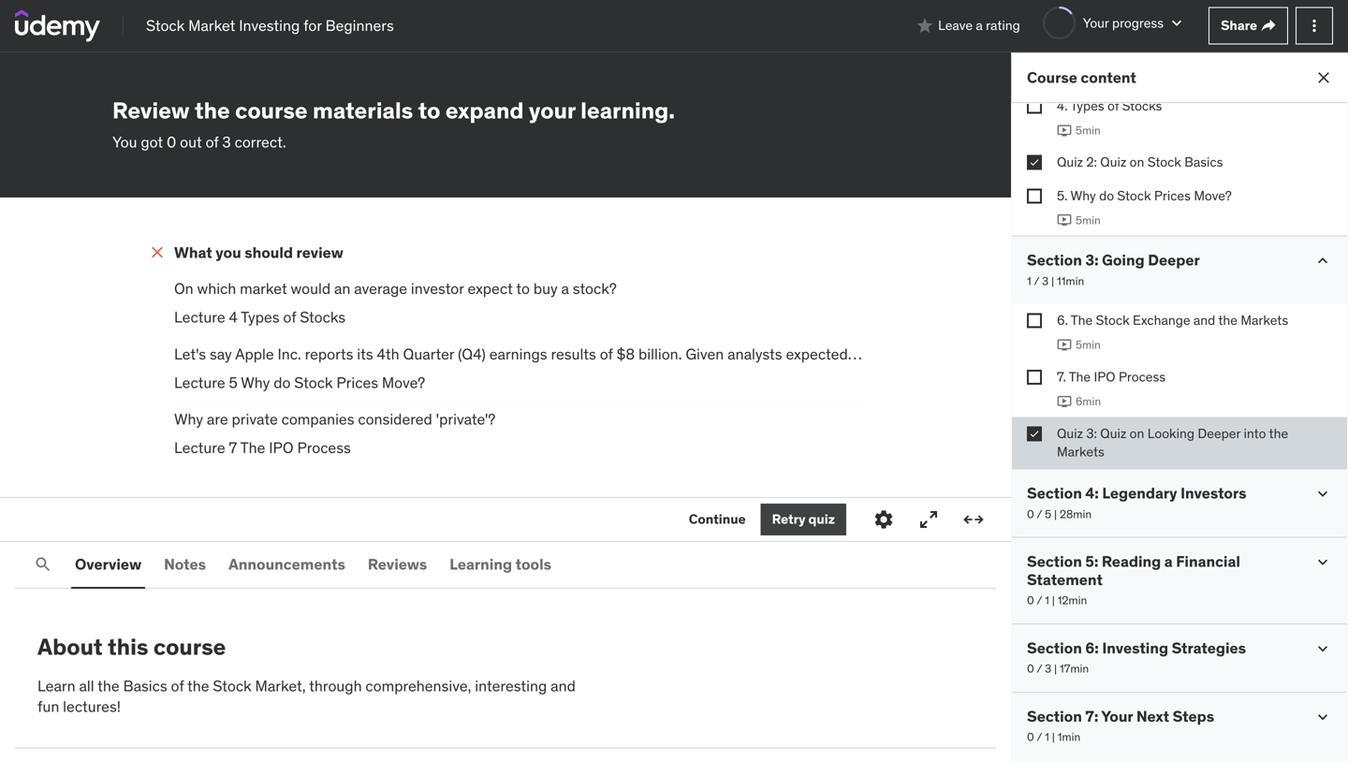 Task type: locate. For each thing, give the bounding box(es) containing it.
0 vertical spatial your
[[1083, 14, 1109, 31]]

move?
[[1194, 187, 1232, 204], [382, 373, 425, 392]]

1 horizontal spatial types
[[1070, 97, 1104, 114]]

section up 17min on the bottom right of the page
[[1027, 638, 1082, 657]]

quiz right 2:
[[1100, 154, 1126, 171]]

your left the progress
[[1083, 14, 1109, 31]]

5 section from the top
[[1027, 707, 1082, 726]]

section 5: reading a financial statement 0 / 1 | 12min
[[1027, 552, 1240, 608]]

stocks down content
[[1122, 97, 1162, 114]]

1 vertical spatial small image
[[1313, 708, 1332, 726]]

3 left 11min on the top right
[[1042, 274, 1049, 288]]

to left the 'expand'
[[418, 96, 440, 125]]

1 vertical spatial your
[[1101, 707, 1133, 726]]

1 horizontal spatial course
[[235, 96, 308, 125]]

section left 5:
[[1027, 552, 1082, 571]]

0 vertical spatial prices
[[1154, 187, 1191, 204]]

and inside learn all the basics of the stock market, through comprehensive, interesting and fun lectures!
[[551, 676, 576, 695]]

1 horizontal spatial process
[[1119, 368, 1166, 385]]

1 vertical spatial 3
[[1042, 274, 1049, 288]]

3 for section 3: going deeper
[[1042, 274, 1049, 288]]

of inside learn all the basics of the stock market, through comprehensive, interesting and fun lectures!
[[171, 676, 184, 695]]

0 vertical spatial to
[[418, 96, 440, 125]]

3 xsmall image from the top
[[1027, 313, 1042, 328]]

3: down 6min
[[1086, 425, 1097, 442]]

to left buy
[[516, 279, 530, 298]]

course for the
[[235, 96, 308, 125]]

1 small image from the top
[[1313, 553, 1332, 572]]

/ left 1min
[[1037, 730, 1042, 744]]

section inside section 5: reading a financial statement 0 / 1 | 12min
[[1027, 552, 1082, 571]]

1 horizontal spatial to
[[516, 279, 530, 298]]

following
[[1211, 344, 1271, 364]]

small image inside leave a rating button
[[916, 16, 934, 35]]

expect
[[468, 279, 513, 298]]

prices down its
[[336, 373, 378, 392]]

0 vertical spatial basics
[[1184, 154, 1223, 171]]

to left be
[[913, 344, 926, 364]]

the right 7
[[240, 438, 265, 457]]

/ inside section 5: reading a financial statement 0 / 1 | 12min
[[1037, 593, 1042, 608]]

announcements
[[228, 555, 345, 574]]

0 horizontal spatial ipo
[[269, 438, 294, 457]]

1 left 12min at the right of the page
[[1045, 593, 1049, 608]]

1 vertical spatial do
[[1190, 344, 1207, 364]]

0 vertical spatial why
[[1070, 187, 1096, 204]]

| left 1min
[[1052, 730, 1055, 744]]

0 horizontal spatial basics
[[123, 676, 167, 695]]

6.
[[1057, 312, 1068, 329]]

markets
[[1241, 312, 1288, 329], [1057, 443, 1104, 460]]

small image
[[1313, 553, 1332, 572], [1313, 708, 1332, 726]]

course content
[[1027, 68, 1136, 87]]

small image for financial
[[1313, 553, 1332, 572]]

do right price
[[1190, 344, 1207, 364]]

of inside let's say apple inc. reports its 4th quarter (q4) earnings results of $8 billion. given analysts expected earnings to be $10 billion, what will the stock price do following the news? lecture 5 why do stock prices move?
[[600, 344, 613, 364]]

move? down quiz 2: quiz on stock basics
[[1194, 187, 1232, 204]]

stocks inside sidebar element
[[1122, 97, 1162, 114]]

on
[[174, 279, 193, 298]]

1 lecture from the top
[[174, 308, 225, 327]]

leave a rating
[[938, 17, 1020, 34]]

do inside sidebar element
[[1099, 187, 1114, 204]]

section up 11min on the top right
[[1027, 251, 1082, 270]]

types inside "on which market would an average investor expect to buy a stock? lecture 4 types of stocks"
[[241, 308, 279, 327]]

1 vertical spatial move?
[[382, 373, 425, 392]]

close course content sidebar image
[[1314, 68, 1333, 87]]

2 vertical spatial a
[[1164, 552, 1173, 571]]

0 inside section 4: legendary investors 0 / 5 | 28min
[[1027, 507, 1034, 521]]

the right 6.
[[1071, 312, 1093, 329]]

2 section from the top
[[1027, 484, 1082, 503]]

0 horizontal spatial do
[[274, 373, 291, 392]]

ipo up 6min
[[1094, 368, 1115, 385]]

0 vertical spatial markets
[[1241, 312, 1288, 329]]

0 horizontal spatial prices
[[336, 373, 378, 392]]

3 for section 6: investing strategies
[[1045, 661, 1051, 676]]

investing left for
[[239, 16, 300, 35]]

2 on from the top
[[1130, 425, 1144, 442]]

of right out
[[206, 132, 219, 151]]

2 vertical spatial xsmall image
[[1027, 313, 1042, 328]]

ipo down private
[[269, 438, 294, 457]]

2 horizontal spatial to
[[913, 344, 926, 364]]

learning tools
[[450, 555, 551, 574]]

1 vertical spatial 1
[[1045, 593, 1049, 608]]

lecture down let's in the left top of the page
[[174, 373, 225, 392]]

3 left correct.
[[222, 132, 231, 151]]

lecture down on
[[174, 308, 225, 327]]

5. why do stock prices move?
[[1057, 187, 1232, 204]]

play the ipo process image
[[1057, 394, 1072, 409]]

to inside let's say apple inc. reports its 4th quarter (q4) earnings results of $8 billion. given analysts expected earnings to be $10 billion, what will the stock price do following the news? lecture 5 why do stock prices move?
[[913, 344, 926, 364]]

prices down quiz 2: quiz on stock basics
[[1154, 187, 1191, 204]]

| left 11min on the top right
[[1051, 274, 1054, 288]]

/ inside section 7: your next steps 0 / 1 | 1min
[[1037, 730, 1042, 744]]

investing inside section 6: investing strategies 0 / 3 | 17min
[[1102, 638, 1168, 657]]

the right 7. on the right of the page
[[1069, 368, 1091, 385]]

billion.
[[638, 344, 682, 364]]

0 horizontal spatial course
[[153, 633, 226, 661]]

1 vertical spatial why
[[241, 373, 270, 392]]

1 vertical spatial markets
[[1057, 443, 1104, 460]]

of inside "on which market would an average investor expect to buy a stock? lecture 4 types of stocks"
[[283, 308, 296, 327]]

3 left 17min on the bottom right of the page
[[1045, 661, 1051, 676]]

1 inside section 7: your next steps 0 / 1 | 1min
[[1045, 730, 1049, 744]]

/ inside 'section 3: going deeper 1 / 3 | 11min'
[[1034, 274, 1039, 288]]

0 vertical spatial a
[[976, 17, 983, 34]]

|
[[1051, 274, 1054, 288], [1054, 507, 1057, 521], [1052, 593, 1055, 608], [1054, 661, 1057, 676], [1052, 730, 1055, 744]]

financial
[[1176, 552, 1240, 571]]

3
[[222, 132, 231, 151], [1042, 274, 1049, 288], [1045, 661, 1051, 676]]

5 inside let's say apple inc. reports its 4th quarter (q4) earnings results of $8 billion. given analysts expected earnings to be $10 billion, what will the stock price do following the news? lecture 5 why do stock prices move?
[[229, 373, 238, 392]]

to inside review the course materials to expand your learning. you got 0 out of 3 correct.
[[418, 96, 440, 125]]

12min
[[1058, 593, 1087, 608]]

0 down statement
[[1027, 593, 1034, 608]]

on left looking
[[1130, 425, 1144, 442]]

1 vertical spatial course
[[153, 633, 226, 661]]

small image
[[1167, 14, 1186, 32], [916, 16, 934, 35], [148, 243, 167, 262], [1313, 251, 1332, 270], [1313, 485, 1332, 503], [1313, 639, 1332, 658]]

leave a rating button
[[916, 3, 1020, 48]]

the down the about this course
[[187, 676, 209, 695]]

5min right the play the stock exchange and the markets image
[[1076, 338, 1101, 352]]

section up 1min
[[1027, 707, 1082, 726]]

stocks
[[1122, 97, 1162, 114], [300, 308, 346, 327]]

basics inside learn all the basics of the stock market, through comprehensive, interesting and fun lectures!
[[123, 676, 167, 695]]

7:
[[1085, 707, 1098, 726]]

of inside sidebar element
[[1107, 97, 1119, 114]]

retry quiz button
[[761, 504, 846, 535]]

0 vertical spatial lecture
[[174, 308, 225, 327]]

2 vertical spatial lecture
[[174, 438, 225, 457]]

1 vertical spatial 5
[[1045, 507, 1051, 521]]

course up correct.
[[235, 96, 308, 125]]

3 section from the top
[[1027, 552, 1082, 571]]

5 down say
[[229, 373, 238, 392]]

3 inside section 6: investing strategies 0 / 3 | 17min
[[1045, 661, 1051, 676]]

this
[[108, 633, 148, 661]]

0 vertical spatial xsmall image
[[1027, 155, 1042, 170]]

2 xsmall image from the top
[[1027, 188, 1042, 203]]

got
[[141, 132, 163, 151]]

0 vertical spatial 5
[[229, 373, 238, 392]]

xsmall image for 5. why do stock prices move?
[[1027, 188, 1042, 203]]

considered
[[358, 410, 432, 429]]

the up out
[[195, 96, 230, 125]]

0 horizontal spatial investing
[[239, 16, 300, 35]]

section 4: legendary investors 0 / 5 | 28min
[[1027, 484, 1247, 521]]

through
[[309, 676, 362, 695]]

1 vertical spatial deeper
[[1198, 425, 1240, 442]]

2 horizontal spatial why
[[1070, 187, 1096, 204]]

section inside section 6: investing strategies 0 / 3 | 17min
[[1027, 638, 1082, 657]]

5min right play why do stock prices move? image
[[1076, 213, 1101, 227]]

process inside why are private companies considered 'private'? lecture 7 the ipo process
[[297, 438, 351, 457]]

1 vertical spatial xsmall image
[[1027, 188, 1042, 203]]

0 inside section 5: reading a financial statement 0 / 1 | 12min
[[1027, 593, 1034, 608]]

play the stock exchange and the markets image
[[1057, 338, 1072, 353]]

3: left going
[[1085, 251, 1099, 270]]

on for looking
[[1130, 425, 1144, 442]]

2 vertical spatial 1
[[1045, 730, 1049, 744]]

should
[[245, 243, 293, 262]]

deeper left into
[[1198, 425, 1240, 442]]

0 horizontal spatial to
[[418, 96, 440, 125]]

on which market would an average investor expect to buy a stock? lecture 4 types of stocks
[[174, 279, 617, 327]]

0 vertical spatial do
[[1099, 187, 1114, 204]]

0 vertical spatial stocks
[[1122, 97, 1162, 114]]

0 vertical spatial the
[[1071, 312, 1093, 329]]

do down apple
[[274, 373, 291, 392]]

3 inside 'section 3: going deeper 1 / 3 | 11min'
[[1042, 274, 1049, 288]]

section inside section 7: your next steps 0 / 1 | 1min
[[1027, 707, 1082, 726]]

0 horizontal spatial stocks
[[300, 308, 346, 327]]

an
[[334, 279, 350, 298]]

section for section 3: going deeper
[[1027, 251, 1082, 270]]

the for 6.
[[1071, 312, 1093, 329]]

1 horizontal spatial why
[[241, 373, 270, 392]]

materials
[[313, 96, 413, 125]]

0 vertical spatial on
[[1130, 154, 1144, 171]]

the right into
[[1269, 425, 1288, 442]]

0 horizontal spatial markets
[[1057, 443, 1104, 460]]

0 inside section 7: your next steps 0 / 1 | 1min
[[1027, 730, 1034, 744]]

analysts
[[728, 344, 782, 364]]

3 lecture from the top
[[174, 438, 225, 457]]

your
[[1083, 14, 1109, 31], [1101, 707, 1133, 726]]

on up 5. why do stock prices move?
[[1130, 154, 1144, 171]]

1 left 11min on the top right
[[1027, 274, 1031, 288]]

0 left out
[[167, 132, 176, 151]]

1 horizontal spatial investing
[[1102, 638, 1168, 657]]

0 horizontal spatial a
[[561, 279, 569, 298]]

3:
[[1085, 251, 1099, 270], [1086, 425, 1097, 442]]

of down the would
[[283, 308, 296, 327]]

market
[[240, 279, 287, 298]]

1 vertical spatial basics
[[123, 676, 167, 695]]

on which market would an average investor expect to buy a stock? button
[[174, 279, 617, 300]]

types right 4
[[241, 308, 279, 327]]

stock
[[146, 16, 185, 35], [1147, 154, 1181, 171], [1117, 187, 1151, 204], [1096, 312, 1130, 329], [294, 373, 333, 392], [213, 676, 252, 695]]

xsmall image left 6.
[[1027, 313, 1042, 328]]

and right interesting
[[551, 676, 576, 695]]

1 vertical spatial investing
[[1102, 638, 1168, 657]]

1 vertical spatial 5min
[[1076, 213, 1101, 227]]

1 horizontal spatial prices
[[1154, 187, 1191, 204]]

markets up 4:
[[1057, 443, 1104, 460]]

1 horizontal spatial and
[[1193, 312, 1215, 329]]

why
[[1070, 187, 1096, 204], [241, 373, 270, 392], [174, 410, 203, 429]]

a left rating
[[976, 17, 983, 34]]

and
[[1193, 312, 1215, 329], [551, 676, 576, 695]]

(q4) earnings
[[458, 344, 547, 364]]

why left are
[[174, 410, 203, 429]]

/ down statement
[[1037, 593, 1042, 608]]

markets up following
[[1241, 312, 1288, 329]]

a right reading
[[1164, 552, 1173, 571]]

stock down inc. reports
[[294, 373, 333, 392]]

3: inside quiz 3: quiz on looking deeper into the markets
[[1086, 425, 1097, 442]]

0 vertical spatial 3
[[222, 132, 231, 151]]

1 vertical spatial types
[[241, 308, 279, 327]]

2 lecture from the top
[[174, 373, 225, 392]]

/ inside section 6: investing strategies 0 / 3 | 17min
[[1037, 661, 1042, 676]]

about
[[37, 633, 103, 661]]

of inside review the course materials to expand your learning. you got 0 out of 3 correct.
[[206, 132, 219, 151]]

5min
[[1076, 123, 1101, 137], [1076, 213, 1101, 227], [1076, 338, 1101, 352]]

1 vertical spatial and
[[551, 676, 576, 695]]

1 section from the top
[[1027, 251, 1082, 270]]

| left 12min at the right of the page
[[1052, 593, 1055, 608]]

4
[[229, 308, 238, 327]]

/ left 17min on the bottom right of the page
[[1037, 661, 1042, 676]]

stocks down the would
[[300, 308, 346, 327]]

play why do stock prices move? image
[[1057, 213, 1072, 228]]

0 vertical spatial course
[[235, 96, 308, 125]]

section for section 6: investing strategies
[[1027, 638, 1082, 657]]

review the course materials to expand your learning. you got 0 out of 3 correct.
[[112, 96, 675, 151]]

0 left 17min on the bottom right of the page
[[1027, 661, 1034, 676]]

0 horizontal spatial types
[[241, 308, 279, 327]]

why right 5.
[[1070, 187, 1096, 204]]

would
[[291, 279, 331, 298]]

/ inside section 4: legendary investors 0 / 5 | 28min
[[1037, 507, 1042, 521]]

markets inside quiz 3: quiz on looking deeper into the markets
[[1057, 443, 1104, 460]]

a inside section 5: reading a financial statement 0 / 1 | 12min
[[1164, 552, 1173, 571]]

1 xsmall image from the top
[[1027, 155, 1042, 170]]

1 vertical spatial 3:
[[1086, 425, 1097, 442]]

a
[[976, 17, 983, 34], [561, 279, 569, 298], [1164, 552, 1173, 571]]

xsmall image left 5.
[[1027, 188, 1042, 203]]

1 left 1min
[[1045, 730, 1049, 744]]

1 vertical spatial the
[[1069, 368, 1091, 385]]

notes
[[164, 555, 206, 574]]

let's say apple inc. reports its 4th quarter (q4) earnings results of $8 billion. given analysts expected earnings to be $10 billion, what will the stock price do following the news? button
[[174, 344, 1343, 365]]

1 horizontal spatial stocks
[[1122, 97, 1162, 114]]

0 left 28min
[[1027, 507, 1034, 521]]

0 vertical spatial and
[[1193, 312, 1215, 329]]

quarter
[[403, 344, 454, 364]]

section inside section 4: legendary investors 0 / 5 | 28min
[[1027, 484, 1082, 503]]

2 5min from the top
[[1076, 213, 1101, 227]]

2 vertical spatial the
[[240, 438, 265, 457]]

| inside 'section 3: going deeper 1 / 3 | 11min'
[[1051, 274, 1054, 288]]

0 horizontal spatial process
[[297, 438, 351, 457]]

1 vertical spatial stocks
[[300, 308, 346, 327]]

0 horizontal spatial why
[[174, 410, 203, 429]]

process inside sidebar element
[[1119, 368, 1166, 385]]

2 vertical spatial why
[[174, 410, 203, 429]]

small image inside your progress dropdown button
[[1167, 14, 1186, 32]]

0 vertical spatial investing
[[239, 16, 300, 35]]

1 horizontal spatial do
[[1099, 187, 1114, 204]]

0 vertical spatial small image
[[1313, 553, 1332, 572]]

/ for section 6: investing strategies
[[1037, 661, 1042, 676]]

a right buy
[[561, 279, 569, 298]]

retry
[[772, 511, 805, 528]]

0 vertical spatial ipo
[[1094, 368, 1115, 385]]

/ left 28min
[[1037, 507, 1042, 521]]

market,
[[255, 676, 306, 695]]

of down content
[[1107, 97, 1119, 114]]

lecture left 7
[[174, 438, 225, 457]]

1 horizontal spatial move?
[[1194, 187, 1232, 204]]

xsmall image left 2:
[[1027, 155, 1042, 170]]

basics up 5. why do stock prices move?
[[1184, 154, 1223, 171]]

0 horizontal spatial 5
[[229, 373, 238, 392]]

0 horizontal spatial move?
[[382, 373, 425, 392]]

0 vertical spatial 1
[[1027, 274, 1031, 288]]

and right "exchange"
[[1193, 312, 1215, 329]]

5min for types
[[1076, 123, 1101, 137]]

0 inside review the course materials to expand your learning. you got 0 out of 3 correct.
[[167, 132, 176, 151]]

search image
[[34, 555, 52, 574]]

of
[[1107, 97, 1119, 114], [206, 132, 219, 151], [283, 308, 296, 327], [600, 344, 613, 364], [171, 676, 184, 695]]

2 vertical spatial 5min
[[1076, 338, 1101, 352]]

your right 7:
[[1101, 707, 1133, 726]]

0 vertical spatial process
[[1119, 368, 1166, 385]]

3 5min from the top
[[1076, 338, 1101, 352]]

move? inside sidebar element
[[1194, 187, 1232, 204]]

of down the about this course
[[171, 676, 184, 695]]

retry quiz
[[772, 511, 835, 528]]

stock inside learn all the basics of the stock market, through comprehensive, interesting and fun lectures!
[[213, 676, 252, 695]]

the for 7.
[[1069, 368, 1091, 385]]

1 vertical spatial prices
[[336, 373, 378, 392]]

section 5: reading a financial statement button
[[1027, 552, 1298, 589]]

basics down the about this course
[[123, 676, 167, 695]]

1 vertical spatial to
[[516, 279, 530, 298]]

section 6: investing strategies 0 / 3 | 17min
[[1027, 638, 1246, 676]]

4 section from the top
[[1027, 638, 1082, 657]]

2 vertical spatial do
[[274, 373, 291, 392]]

market
[[188, 16, 235, 35]]

quiz
[[1057, 154, 1083, 171], [1100, 154, 1126, 171], [1057, 425, 1083, 442], [1100, 425, 1126, 442]]

process down 'stock'
[[1119, 368, 1166, 385]]

0 horizontal spatial and
[[551, 676, 576, 695]]

0 left 1min
[[1027, 730, 1034, 744]]

why inside sidebar element
[[1070, 187, 1096, 204]]

on inside quiz 3: quiz on looking deeper into the markets
[[1130, 425, 1144, 442]]

| for section 6: investing strategies
[[1054, 661, 1057, 676]]

course inside review the course materials to expand your learning. you got 0 out of 3 correct.
[[235, 96, 308, 125]]

of left $8
[[600, 344, 613, 364]]

move? down 4th
[[382, 373, 425, 392]]

reviews button
[[364, 542, 431, 587]]

price
[[1153, 344, 1187, 364]]

0 vertical spatial types
[[1070, 97, 1104, 114]]

| inside section 4: legendary investors 0 / 5 | 28min
[[1054, 507, 1057, 521]]

| left 17min on the bottom right of the page
[[1054, 661, 1057, 676]]

lecture inside let's say apple inc. reports its 4th quarter (q4) earnings results of $8 billion. given analysts expected earnings to be $10 billion, what will the stock price do following the news? lecture 5 why do stock prices move?
[[174, 373, 225, 392]]

why down apple
[[241, 373, 270, 392]]

1 on from the top
[[1130, 154, 1144, 171]]

1 vertical spatial process
[[297, 438, 351, 457]]

will
[[1062, 344, 1084, 364]]

2 horizontal spatial a
[[1164, 552, 1173, 571]]

| left 28min
[[1054, 507, 1057, 521]]

0 vertical spatial 5min
[[1076, 123, 1101, 137]]

quiz left 2:
[[1057, 154, 1083, 171]]

1 horizontal spatial 5
[[1045, 507, 1051, 521]]

1 vertical spatial on
[[1130, 425, 1144, 442]]

stock left market,
[[213, 676, 252, 695]]

course for this
[[153, 633, 226, 661]]

1 horizontal spatial ipo
[[1094, 368, 1115, 385]]

0
[[167, 132, 176, 151], [1027, 507, 1034, 521], [1027, 593, 1034, 608], [1027, 661, 1034, 676], [1027, 730, 1034, 744]]

xsmall image
[[1261, 18, 1276, 33], [1027, 99, 1042, 114], [1027, 370, 1042, 385], [1027, 426, 1042, 441]]

the inside review the course materials to expand your learning. you got 0 out of 3 correct.
[[195, 96, 230, 125]]

the
[[195, 96, 230, 125], [1218, 312, 1238, 329], [1087, 344, 1109, 364], [1275, 344, 1297, 364], [1269, 425, 1288, 442], [98, 676, 120, 695], [187, 676, 209, 695]]

do right 5.
[[1099, 187, 1114, 204]]

deeper inside 'section 3: going deeper 1 / 3 | 11min'
[[1148, 251, 1200, 270]]

types right 4.
[[1070, 97, 1104, 114]]

section
[[1027, 251, 1082, 270], [1027, 484, 1082, 503], [1027, 552, 1082, 571], [1027, 638, 1082, 657], [1027, 707, 1082, 726]]

the right will
[[1087, 344, 1109, 364]]

going
[[1102, 251, 1145, 270]]

a inside button
[[976, 17, 983, 34]]

/ for section 3: going deeper
[[1034, 274, 1039, 288]]

process down the companies
[[297, 438, 351, 457]]

1 horizontal spatial a
[[976, 17, 983, 34]]

0 vertical spatial move?
[[1194, 187, 1232, 204]]

2 small image from the top
[[1313, 708, 1332, 726]]

| inside section 5: reading a financial statement 0 / 1 | 12min
[[1052, 593, 1055, 608]]

0 vertical spatial deeper
[[1148, 251, 1200, 270]]

0 vertical spatial 3:
[[1085, 251, 1099, 270]]

1 vertical spatial a
[[561, 279, 569, 298]]

xsmall image
[[1027, 155, 1042, 170], [1027, 188, 1042, 203], [1027, 313, 1042, 328]]

1 5min from the top
[[1076, 123, 1101, 137]]

1 vertical spatial lecture
[[174, 373, 225, 392]]

2 vertical spatial to
[[913, 344, 926, 364]]

section inside 'section 3: going deeper 1 / 3 | 11min'
[[1027, 251, 1082, 270]]

1 horizontal spatial markets
[[1241, 312, 1288, 329]]

28min
[[1060, 507, 1092, 521]]

5 left 28min
[[1045, 507, 1051, 521]]

1 horizontal spatial basics
[[1184, 154, 1223, 171]]

investing for for
[[239, 16, 300, 35]]

to
[[418, 96, 440, 125], [516, 279, 530, 298], [913, 344, 926, 364]]

3: inside 'section 3: going deeper 1 / 3 | 11min'
[[1085, 251, 1099, 270]]

| for section 4: legendary investors
[[1054, 507, 1057, 521]]

| inside section 6: investing strategies 0 / 3 | 17min
[[1054, 661, 1057, 676]]

2 horizontal spatial do
[[1190, 344, 1207, 364]]

1 vertical spatial ipo
[[269, 438, 294, 457]]

investing right the 6:
[[1102, 638, 1168, 657]]

/ left 11min on the top right
[[1034, 274, 1039, 288]]

earnings
[[851, 344, 909, 364]]

2 vertical spatial 3
[[1045, 661, 1051, 676]]



Task type: describe. For each thing, give the bounding box(es) containing it.
move? inside let's say apple inc. reports its 4th quarter (q4) earnings results of $8 billion. given analysts expected earnings to be $10 billion, what will the stock price do following the news? lecture 5 why do stock prices move?
[[382, 373, 425, 392]]

3 inside review the course materials to expand your learning. you got 0 out of 3 correct.
[[222, 132, 231, 151]]

2:
[[1086, 154, 1097, 171]]

section for section 4: legendary investors
[[1027, 484, 1082, 503]]

looking
[[1147, 425, 1194, 442]]

all
[[79, 676, 94, 695]]

section for section 5: reading a financial statement
[[1027, 552, 1082, 571]]

4. types of stocks
[[1057, 97, 1162, 114]]

the inside why are private companies considered 'private'? lecture 7 the ipo process
[[240, 438, 265, 457]]

fullscreen image
[[917, 508, 940, 531]]

investor
[[411, 279, 464, 298]]

basics inside sidebar element
[[1184, 154, 1223, 171]]

continue
[[689, 511, 746, 528]]

prices inside sidebar element
[[1154, 187, 1191, 204]]

learn
[[37, 676, 75, 695]]

section 7: your next steps 0 / 1 | 1min
[[1027, 707, 1214, 744]]

quiz down 6min
[[1100, 425, 1126, 442]]

private
[[232, 410, 278, 429]]

why inside let's say apple inc. reports its 4th quarter (q4) earnings results of $8 billion. given analysts expected earnings to be $10 billion, what will the stock price do following the news? lecture 5 why do stock prices move?
[[241, 373, 270, 392]]

sidebar element
[[1011, 0, 1348, 761]]

expand
[[445, 96, 524, 125]]

buy
[[533, 279, 558, 298]]

6. the stock exchange and the markets
[[1057, 312, 1288, 329]]

stock market investing for beginners
[[146, 16, 394, 35]]

3: for quiz
[[1086, 425, 1097, 442]]

leave
[[938, 17, 973, 34]]

share
[[1221, 17, 1257, 34]]

for
[[303, 16, 322, 35]]

why inside why are private companies considered 'private'? lecture 7 the ipo process
[[174, 410, 203, 429]]

3: for section
[[1085, 251, 1099, 270]]

and inside sidebar element
[[1193, 312, 1215, 329]]

stocks inside "on which market would an average investor expect to buy a stock? lecture 4 types of stocks"
[[300, 308, 346, 327]]

which
[[197, 279, 236, 298]]

what you should review
[[174, 243, 343, 262]]

ipo inside why are private companies considered 'private'? lecture 7 the ipo process
[[269, 438, 294, 457]]

billion,
[[979, 344, 1022, 364]]

overview button
[[71, 542, 145, 587]]

progress
[[1112, 14, 1164, 31]]

average
[[354, 279, 407, 298]]

expanded view image
[[962, 508, 985, 531]]

7. the ipo process
[[1057, 368, 1166, 385]]

on for stock
[[1130, 154, 1144, 171]]

be
[[930, 344, 947, 364]]

1 inside 'section 3: going deeper 1 / 3 | 11min'
[[1027, 274, 1031, 288]]

$8
[[616, 344, 635, 364]]

notes button
[[160, 542, 210, 587]]

lectures!
[[63, 697, 121, 716]]

to inside "on which market would an average investor expect to buy a stock? lecture 4 types of stocks"
[[516, 279, 530, 298]]

your progress
[[1083, 14, 1164, 31]]

let's
[[174, 344, 206, 364]]

actions image
[[1305, 16, 1324, 35]]

1min
[[1058, 730, 1081, 744]]

xsmall image for 6. the stock exchange and the markets
[[1027, 313, 1042, 328]]

learn all the basics of the stock market, through comprehensive, interesting and fun lectures!
[[37, 676, 576, 716]]

section 7: your next steps button
[[1027, 707, 1214, 726]]

correct.
[[235, 132, 286, 151]]

5min for why
[[1076, 213, 1101, 227]]

its
[[357, 344, 373, 364]]

5.
[[1057, 187, 1068, 204]]

review
[[296, 243, 343, 262]]

lecture inside why are private companies considered 'private'? lecture 7 the ipo process
[[174, 438, 225, 457]]

the inside quiz 3: quiz on looking deeper into the markets
[[1269, 425, 1288, 442]]

apple
[[235, 344, 274, 364]]

7.
[[1057, 368, 1066, 385]]

interesting
[[475, 676, 547, 695]]

| inside section 7: your next steps 0 / 1 | 1min
[[1052, 730, 1055, 744]]

section 6: investing strategies button
[[1027, 638, 1246, 657]]

overview
[[75, 555, 141, 574]]

5:
[[1085, 552, 1098, 571]]

out
[[180, 132, 202, 151]]

next
[[1136, 707, 1169, 726]]

1 inside section 5: reading a financial statement 0 / 1 | 12min
[[1045, 593, 1049, 608]]

your inside section 7: your next steps 0 / 1 | 1min
[[1101, 707, 1133, 726]]

quiz 3: quiz on looking deeper into the markets
[[1057, 425, 1288, 460]]

exchange
[[1133, 312, 1190, 329]]

6:
[[1085, 638, 1099, 657]]

prices inside let's say apple inc. reports its 4th quarter (q4) earnings results of $8 billion. given analysts expected earnings to be $10 billion, what will the stock price do following the news? lecture 5 why do stock prices move?
[[336, 373, 378, 392]]

the left news?
[[1275, 344, 1297, 364]]

lecture inside "on which market would an average investor expect to buy a stock? lecture 4 types of stocks"
[[174, 308, 225, 327]]

4:
[[1085, 484, 1099, 503]]

section for section 7: your next steps
[[1027, 707, 1082, 726]]

investors
[[1181, 484, 1247, 503]]

17min
[[1060, 661, 1089, 676]]

quiz down play the ipo process image at the right of the page
[[1057, 425, 1083, 442]]

the up following
[[1218, 312, 1238, 329]]

small image for steps
[[1313, 708, 1332, 726]]

what
[[1026, 344, 1059, 364]]

stock left market
[[146, 16, 185, 35]]

section 3: going deeper 1 / 3 | 11min
[[1027, 251, 1200, 288]]

quiz
[[808, 511, 835, 528]]

you
[[216, 243, 241, 262]]

news?
[[1300, 344, 1343, 364]]

strategies
[[1172, 638, 1246, 657]]

stock
[[1113, 344, 1149, 364]]

udemy image
[[15, 10, 100, 42]]

the right all
[[98, 676, 120, 695]]

0 inside section 6: investing strategies 0 / 3 | 17min
[[1027, 661, 1034, 676]]

learning
[[450, 555, 512, 574]]

statement
[[1027, 570, 1103, 589]]

quiz 2: quiz on stock basics
[[1057, 154, 1223, 171]]

let's say apple inc. reports its 4th quarter (q4) earnings results of $8 billion. given analysts expected earnings to be $10 billion, what will the stock price do following the news? lecture 5 why do stock prices move?
[[174, 344, 1343, 392]]

xsmall image inside share button
[[1261, 18, 1276, 33]]

'private'?
[[436, 410, 495, 429]]

settings image
[[872, 508, 895, 531]]

what
[[174, 243, 212, 262]]

stock up 'stock'
[[1096, 312, 1130, 329]]

steps
[[1173, 707, 1214, 726]]

share button
[[1209, 7, 1288, 44]]

play types of stocks image
[[1057, 123, 1072, 138]]

a inside "on which market would an average investor expect to buy a stock? lecture 4 types of stocks"
[[561, 279, 569, 298]]

$10
[[951, 344, 975, 364]]

/ for section 4: legendary investors
[[1037, 507, 1042, 521]]

5min for the
[[1076, 338, 1101, 352]]

announcements button
[[225, 542, 349, 587]]

ipo inside sidebar element
[[1094, 368, 1115, 385]]

your inside dropdown button
[[1083, 14, 1109, 31]]

stock inside let's say apple inc. reports its 4th quarter (q4) earnings results of $8 billion. given analysts expected earnings to be $10 billion, what will the stock price do following the news? lecture 5 why do stock prices move?
[[294, 373, 333, 392]]

section 3: going deeper button
[[1027, 251, 1200, 270]]

review
[[112, 96, 190, 125]]

stock down quiz 2: quiz on stock basics
[[1117, 187, 1151, 204]]

given
[[686, 344, 724, 364]]

continue link
[[689, 504, 746, 535]]

5 inside section 4: legendary investors 0 / 5 | 28min
[[1045, 507, 1051, 521]]

investing for strategies
[[1102, 638, 1168, 657]]

| for section 3: going deeper
[[1051, 274, 1054, 288]]

fun
[[37, 697, 59, 716]]

why are private companies considered 'private'? button
[[174, 409, 495, 430]]

types inside sidebar element
[[1070, 97, 1104, 114]]

4th
[[377, 344, 399, 364]]

deeper inside quiz 3: quiz on looking deeper into the markets
[[1198, 425, 1240, 442]]

learning.
[[581, 96, 675, 125]]

11min
[[1057, 274, 1084, 288]]

stock up 5. why do stock prices move?
[[1147, 154, 1181, 171]]

expected
[[786, 344, 848, 364]]



Task type: vqa. For each thing, say whether or not it's contained in the screenshot.
The associated with 7.
yes



